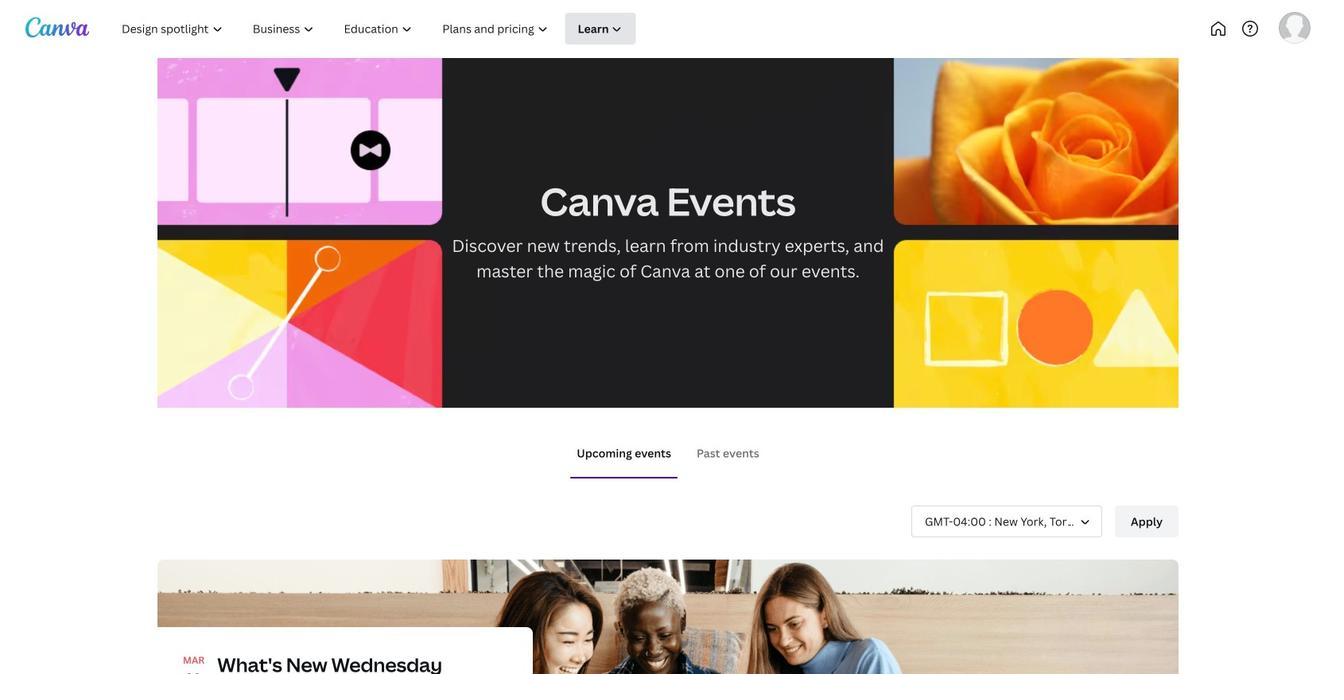 Task type: vqa. For each thing, say whether or not it's contained in the screenshot.
Wed, 6:30 AM - 7:30 AM MST + 6 more sessions
no



Task type: locate. For each thing, give the bounding box(es) containing it.
top level navigation element
[[108, 13, 690, 45]]



